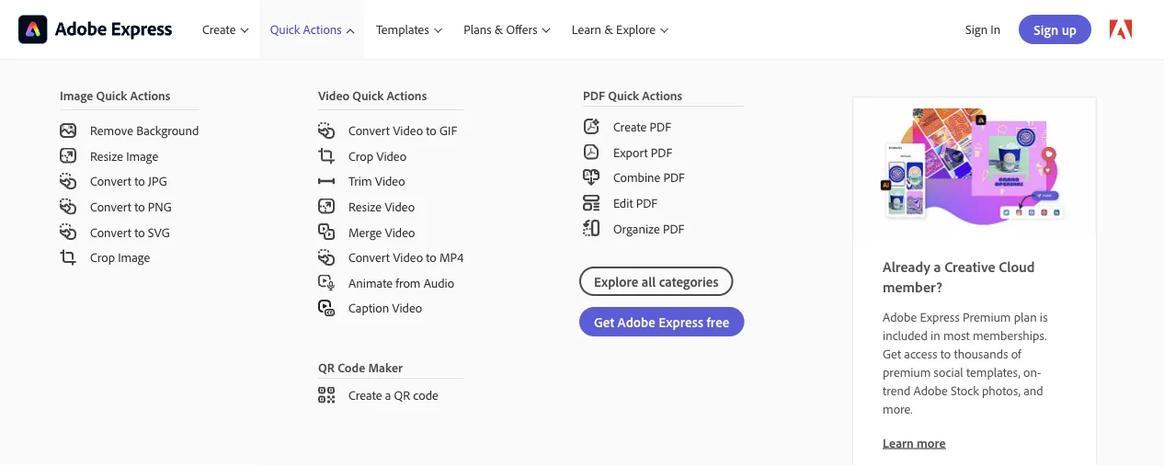 Task type: vqa. For each thing, say whether or not it's contained in the screenshot.
Premiere Pro article
no



Task type: describe. For each thing, give the bounding box(es) containing it.
convert to png icon image
[[60, 198, 76, 215]]

actions inside dropdown button
[[303, 21, 342, 37]]

remove
[[90, 122, 133, 138]]

quick for pdf quick actions
[[608, 87, 639, 103]]

pdf for create
[[650, 119, 671, 135]]

most
[[943, 327, 970, 343]]

get
[[883, 345, 901, 361]]

included
[[883, 327, 928, 343]]

convert to jpg
[[90, 173, 167, 189]]

adobe express level up.
[[18, 111, 224, 218]]

pdf for combine
[[663, 169, 685, 185]]

convert video to gif icon image
[[318, 122, 335, 139]]

create pdf
[[613, 119, 671, 135]]

to left mp4
[[426, 249, 437, 265]]

learn more link
[[883, 434, 946, 450]]

free use forever no credit card required
[[236, 345, 374, 386]]

video for convert video to gif
[[393, 122, 423, 138]]

crop image
[[90, 249, 150, 265]]

resize video
[[349, 198, 415, 214]]

0 vertical spatial qr
[[318, 359, 335, 375]]

animate
[[349, 275, 393, 291]]

social
[[934, 364, 963, 380]]

qr code maker
[[318, 359, 403, 375]]

animate from audio icon image for caption
[[318, 300, 335, 316]]

member?
[[883, 277, 942, 296]]

convert video to gif
[[349, 122, 457, 138]]

mp4
[[439, 249, 464, 265]]

quick inside dropdown button
[[270, 21, 300, 37]]

pdf for edit
[[636, 195, 658, 211]]

to left png
[[134, 198, 145, 214]]

credit
[[257, 367, 290, 386]]

animate from audio link
[[289, 270, 493, 295]]

express for level
[[117, 111, 224, 153]]

learn more
[[883, 434, 946, 450]]

0 vertical spatial image
[[60, 87, 93, 103]]

more
[[917, 434, 946, 450]]

organize pdf link
[[553, 215, 774, 241]]

resize for resize video
[[349, 198, 382, 214]]

png
[[148, 198, 172, 214]]

actions for pdf quick actions
[[642, 87, 682, 103]]

code
[[338, 359, 365, 375]]

qr inside create a qr code link
[[394, 387, 410, 403]]

adobe express image
[[853, 97, 1096, 234]]

card
[[294, 367, 320, 386]]

creative
[[944, 257, 995, 275]]

quick actions
[[270, 21, 342, 37]]

trim video icon image
[[318, 178, 335, 184]]

convert to svg
[[90, 224, 170, 240]]

adobe logo image
[[1110, 20, 1132, 39]]

quick for image quick actions
[[96, 87, 127, 103]]

photos,
[[982, 382, 1021, 398]]

plans & offers button
[[453, 0, 561, 59]]

thousands
[[954, 345, 1008, 361]]

premium
[[883, 364, 931, 380]]

edit pdf icon image
[[583, 195, 599, 211]]

svg
[[148, 224, 170, 240]]

convert to svg icon image
[[60, 224, 76, 240]]

crop for crop image
[[90, 249, 115, 265]]

convert video to mp4
[[349, 249, 464, 265]]

no
[[236, 367, 253, 386]]

up.
[[140, 160, 210, 218]]

convert to png
[[90, 198, 172, 214]]

export
[[613, 144, 648, 160]]

video for resize video
[[385, 198, 415, 214]]

access
[[904, 345, 937, 361]]

already a creative cloud member? group
[[0, 59, 1164, 466]]

of
[[1011, 345, 1021, 361]]

learn for learn more
[[883, 434, 914, 450]]

convert for convert video to gif
[[349, 122, 390, 138]]

learn & explore
[[572, 21, 656, 37]]

trim
[[349, 173, 372, 189]]

forever
[[289, 345, 331, 363]]

quick for video quick actions
[[352, 87, 384, 103]]

crop image icon image
[[60, 249, 76, 266]]

resize image
[[90, 148, 158, 164]]

templates,
[[966, 364, 1020, 380]]

to left jpg
[[134, 173, 145, 189]]

in
[[931, 327, 940, 343]]

merge video icon image
[[318, 224, 335, 240]]

crop for crop video
[[349, 148, 373, 164]]

image for resize image
[[126, 148, 158, 164]]

remove background
[[90, 122, 199, 138]]

gif
[[439, 122, 457, 138]]

merge
[[349, 224, 382, 240]]

convert to jpg icon image
[[60, 173, 76, 189]]

audio
[[424, 275, 454, 291]]

animate from audio icon image for animate
[[318, 274, 335, 291]]

templates
[[376, 21, 429, 37]]

create for create pdf
[[613, 119, 647, 135]]

remove background link
[[30, 110, 228, 143]]

edit pdf link
[[553, 190, 774, 215]]

plan
[[1014, 308, 1037, 325]]

pdf quick actions
[[583, 87, 682, 103]]

learn & explore button
[[561, 0, 679, 59]]

stock
[[951, 382, 979, 398]]

merge video
[[349, 224, 415, 240]]

caption
[[349, 300, 389, 316]]

video up convert video to gif icon
[[318, 87, 350, 103]]

more.
[[883, 400, 913, 416]]

express for premium
[[920, 308, 960, 325]]

create a qr code icon image
[[318, 387, 335, 403]]

resize video link
[[289, 194, 493, 219]]

plans & offers
[[464, 21, 537, 37]]

adobe express premium plan is included in most memberships. get access to thousands of premium social templates, on- trend adobe stock photos, and more.
[[883, 308, 1048, 416]]



Task type: locate. For each thing, give the bounding box(es) containing it.
1 vertical spatial qr
[[394, 387, 410, 403]]

a right already on the bottom of page
[[934, 257, 941, 275]]

adobe
[[18, 111, 109, 153], [883, 308, 917, 325], [914, 382, 948, 398]]

1 vertical spatial express
[[920, 308, 960, 325]]

create a qr code
[[349, 387, 438, 403]]

pdf for organize
[[663, 220, 684, 236]]

1 vertical spatial learn
[[883, 434, 914, 450]]

image for crop image
[[118, 249, 150, 265]]

video up convert video to mp4 at the bottom left
[[385, 224, 415, 240]]

1 vertical spatial adobe
[[883, 308, 917, 325]]

pdf up the export pdf link
[[650, 119, 671, 135]]

video up the "from" on the bottom left
[[393, 249, 423, 265]]

learn for learn & explore
[[572, 21, 601, 37]]

image up remove background icon
[[60, 87, 93, 103]]

video down the crop video link
[[375, 173, 405, 189]]

crop
[[349, 148, 373, 164], [90, 249, 115, 265]]

0 vertical spatial create
[[202, 21, 236, 37]]

quick up remove
[[96, 87, 127, 103]]

0 vertical spatial express
[[117, 111, 224, 153]]

convert video to mp4 link
[[289, 245, 493, 270]]

video for convert video to mp4
[[393, 249, 423, 265]]

actions up remove background
[[130, 87, 170, 103]]

level
[[18, 160, 130, 218]]

create inside create a qr code link
[[349, 387, 382, 403]]

on-
[[1023, 364, 1041, 380]]

convert video to mp4 icon image
[[318, 249, 335, 266]]

quick up create pdf
[[608, 87, 639, 103]]

2 vertical spatial adobe
[[914, 382, 948, 398]]

a for create
[[385, 387, 391, 403]]

resize for resize image
[[90, 148, 123, 164]]

1 vertical spatial animate from audio icon image
[[318, 300, 335, 316]]

& inside plans & offers dropdown button
[[495, 21, 503, 37]]

convert for convert to png
[[90, 198, 131, 214]]

resize video icon image
[[318, 198, 335, 215]]

crop right crop image icon at the bottom left of the page
[[90, 249, 115, 265]]

adobe up convert to jpg icon
[[18, 111, 109, 153]]

actions
[[303, 21, 342, 37], [130, 87, 170, 103], [387, 87, 427, 103], [642, 87, 682, 103]]

convert
[[349, 122, 390, 138], [90, 173, 131, 189], [90, 198, 131, 214], [90, 224, 131, 240], [349, 249, 390, 265]]

create down required
[[349, 387, 382, 403]]

video
[[318, 87, 350, 103], [393, 122, 423, 138], [376, 148, 407, 164], [375, 173, 405, 189], [385, 198, 415, 214], [385, 224, 415, 240], [393, 249, 423, 265], [392, 300, 422, 316]]

create inside create pdf link
[[613, 119, 647, 135]]

trim video link
[[289, 168, 493, 194]]

adobe down social
[[914, 382, 948, 398]]

create left quick actions
[[202, 21, 236, 37]]

& for learn
[[604, 21, 613, 37]]

1 vertical spatial crop
[[90, 249, 115, 265]]

1 horizontal spatial qr
[[394, 387, 410, 403]]

adobe up included
[[883, 308, 917, 325]]

memberships.
[[973, 327, 1047, 343]]

& inside the learn & explore popup button
[[604, 21, 613, 37]]

convert down resize image
[[90, 173, 131, 189]]

quick actions button
[[259, 0, 365, 59]]

image down the convert to svg
[[118, 249, 150, 265]]

adobe, inc. image
[[18, 15, 173, 43]]

animate from audio icon image inside caption video link
[[318, 300, 335, 316]]

qr
[[318, 359, 335, 375], [394, 387, 410, 403]]

1 animate from audio icon image from the top
[[318, 274, 335, 291]]

in
[[991, 21, 1001, 37]]

animate from audio icon image left 'caption'
[[318, 300, 335, 316]]

quick
[[270, 21, 300, 37], [96, 87, 127, 103], [352, 87, 384, 103], [608, 87, 639, 103]]

explore
[[616, 21, 656, 37]]

learn inside popup button
[[572, 21, 601, 37]]

express inside "adobe express level up."
[[117, 111, 224, 153]]

crop image link
[[30, 245, 228, 270]]

quick up convert video to gif link on the left top
[[352, 87, 384, 103]]

video for crop video
[[376, 148, 407, 164]]

already
[[883, 257, 930, 275]]

convert down convert to jpg
[[90, 198, 131, 214]]

organize pdf icon image
[[583, 220, 599, 236]]

0 vertical spatial animate from audio icon image
[[318, 274, 335, 291]]

create for create a qr code
[[349, 387, 382, 403]]

create up export
[[613, 119, 647, 135]]

export pdf link
[[553, 139, 774, 165]]

pdf
[[583, 87, 605, 103], [650, 119, 671, 135], [651, 144, 672, 160], [663, 169, 685, 185], [636, 195, 658, 211], [663, 220, 684, 236]]

0 horizontal spatial qr
[[318, 359, 335, 375]]

0 horizontal spatial &
[[495, 21, 503, 37]]

plans
[[464, 21, 492, 37]]

resize down remove
[[90, 148, 123, 164]]

1 vertical spatial image
[[126, 148, 158, 164]]

resize
[[90, 148, 123, 164], [349, 198, 382, 214]]

0 horizontal spatial learn
[[572, 21, 601, 37]]

pdf up combine pdf link
[[651, 144, 672, 160]]

actions left templates
[[303, 21, 342, 37]]

video down trim video 'link'
[[385, 198, 415, 214]]

maker
[[368, 359, 403, 375]]

edit
[[613, 195, 633, 211]]

adobe inside "adobe express level up."
[[18, 111, 109, 153]]

quick right create popup button
[[270, 21, 300, 37]]

crop up trim
[[349, 148, 373, 164]]

is
[[1040, 308, 1048, 325]]

convert for convert to svg
[[90, 224, 131, 240]]

2 vertical spatial image
[[118, 249, 150, 265]]

1 horizontal spatial &
[[604, 21, 613, 37]]

convert up crop video
[[349, 122, 390, 138]]

video for trim video
[[375, 173, 405, 189]]

to left gif
[[426, 122, 437, 138]]

convert for convert to jpg
[[90, 173, 131, 189]]

resize image icon image
[[60, 147, 76, 164]]

0 horizontal spatial resize
[[90, 148, 123, 164]]

2 horizontal spatial create
[[613, 119, 647, 135]]

to inside adobe express premium plan is included in most memberships. get access to thousands of premium social templates, on- trend adobe stock photos, and more.
[[940, 345, 951, 361]]

1 horizontal spatial a
[[934, 257, 941, 275]]

adobe for level
[[18, 111, 109, 153]]

video up trim video 'link'
[[376, 148, 407, 164]]

1 vertical spatial a
[[385, 387, 391, 403]]

code
[[413, 387, 438, 403]]

a
[[934, 257, 941, 275], [385, 387, 391, 403]]

learn left explore
[[572, 21, 601, 37]]

create for create
[[202, 21, 236, 37]]

1 horizontal spatial crop
[[349, 148, 373, 164]]

express up jpg
[[117, 111, 224, 153]]

1 vertical spatial resize
[[349, 198, 382, 214]]

learn left more at right
[[883, 434, 914, 450]]

pdf down "edit pdf" link
[[663, 220, 684, 236]]

convert to jpg link
[[30, 168, 228, 194]]

create button
[[191, 0, 259, 59]]

video for caption video
[[392, 300, 422, 316]]

video quick actions
[[318, 87, 427, 103]]

animate from audio icon image
[[318, 274, 335, 291], [318, 300, 335, 316]]

remove background icon image
[[60, 123, 76, 138]]

convert to svg link
[[30, 219, 228, 245]]

crop video link
[[289, 143, 493, 168]]

0 horizontal spatial create
[[202, 21, 236, 37]]

video inside 'link'
[[375, 173, 405, 189]]

2 & from the left
[[604, 21, 613, 37]]

& for plans
[[495, 21, 503, 37]]

0 vertical spatial learn
[[572, 21, 601, 37]]

combine pdf icon image
[[583, 169, 599, 186]]

cloud
[[999, 257, 1035, 275]]

actions for image quick actions
[[130, 87, 170, 103]]

video up the crop video link
[[393, 122, 423, 138]]

convert up the animate
[[349, 249, 390, 265]]

organize
[[613, 220, 660, 236]]

qr left code
[[318, 359, 335, 375]]

1 vertical spatial create
[[613, 119, 647, 135]]

image down remove background
[[126, 148, 158, 164]]

animate from audio icon image inside "animate from audio" link
[[318, 274, 335, 291]]

learn inside already a creative cloud member? group
[[883, 434, 914, 450]]

0 horizontal spatial a
[[385, 387, 391, 403]]

0 horizontal spatial crop
[[90, 249, 115, 265]]

express up in
[[920, 308, 960, 325]]

already a creative cloud member?
[[883, 257, 1035, 296]]

export pdf
[[613, 144, 672, 160]]

a for already
[[934, 257, 941, 275]]

2 animate from audio icon image from the top
[[318, 300, 335, 316]]

from
[[396, 275, 421, 291]]

animate from audio icon image down convert video to mp4 icon
[[318, 274, 335, 291]]

1 & from the left
[[495, 21, 503, 37]]

pdf up "create pdf icon"
[[583, 87, 605, 103]]

edit pdf
[[613, 195, 658, 211]]

combine pdf
[[613, 169, 685, 185]]

required
[[323, 367, 374, 386]]

animate from audio
[[349, 275, 454, 291]]

& left explore
[[604, 21, 613, 37]]

&
[[495, 21, 503, 37], [604, 21, 613, 37]]

trim video
[[349, 173, 405, 189]]

0 vertical spatial adobe
[[18, 111, 109, 153]]

create inside create popup button
[[202, 21, 236, 37]]

convert video to gif link
[[289, 110, 493, 143]]

crop inside 'link'
[[90, 249, 115, 265]]

and
[[1024, 382, 1043, 398]]

express inside adobe express premium plan is included in most memberships. get access to thousands of premium social templates, on- trend adobe stock photos, and more.
[[920, 308, 960, 325]]

pdf down the export pdf link
[[663, 169, 685, 185]]

combine pdf link
[[553, 165, 774, 190]]

qr left 'code'
[[394, 387, 410, 403]]

trend
[[883, 382, 911, 398]]

a inside already a creative cloud member?
[[934, 257, 941, 275]]

sign in button
[[962, 14, 1004, 45]]

0 vertical spatial resize
[[90, 148, 123, 164]]

sign in
[[965, 21, 1001, 37]]

video down the "from" on the bottom left
[[392, 300, 422, 316]]

actions up convert video to gif link on the left top
[[387, 87, 427, 103]]

convert for convert video to mp4
[[349, 249, 390, 265]]

crop video icon image
[[318, 147, 335, 164]]

2 vertical spatial create
[[349, 387, 382, 403]]

image inside 'link'
[[118, 249, 150, 265]]

0 vertical spatial a
[[934, 257, 941, 275]]

pdf right edit at the top right
[[636, 195, 658, 211]]

0 vertical spatial crop
[[349, 148, 373, 164]]

video for merge video
[[385, 224, 415, 240]]

convert up crop image
[[90, 224, 131, 240]]

export pdf icon image
[[583, 144, 599, 160]]

sign
[[965, 21, 988, 37]]

create pdf link
[[553, 107, 774, 139]]

crop video
[[349, 148, 407, 164]]

convert to png link
[[30, 194, 228, 219]]

1 horizontal spatial create
[[349, 387, 382, 403]]

to up social
[[940, 345, 951, 361]]

0 horizontal spatial express
[[117, 111, 224, 153]]

use
[[265, 345, 286, 363]]

create pdf icon image
[[583, 118, 599, 135]]

combine
[[613, 169, 660, 185]]

actions up create pdf link
[[642, 87, 682, 103]]

image quick actions
[[60, 87, 170, 103]]

1 horizontal spatial resize
[[349, 198, 382, 214]]

& right plans
[[495, 21, 503, 37]]

templates button
[[365, 0, 453, 59]]

adobe for premium
[[883, 308, 917, 325]]

actions for video quick actions
[[387, 87, 427, 103]]

pdf for export
[[651, 144, 672, 160]]

resize up merge
[[349, 198, 382, 214]]

a down maker
[[385, 387, 391, 403]]

merge video link
[[289, 219, 493, 245]]

jpg
[[148, 173, 167, 189]]

to left svg
[[134, 224, 145, 240]]

caption video
[[349, 300, 422, 316]]

express
[[117, 111, 224, 153], [920, 308, 960, 325]]

1 horizontal spatial learn
[[883, 434, 914, 450]]

resize image link
[[30, 143, 228, 168]]

1 horizontal spatial express
[[920, 308, 960, 325]]



